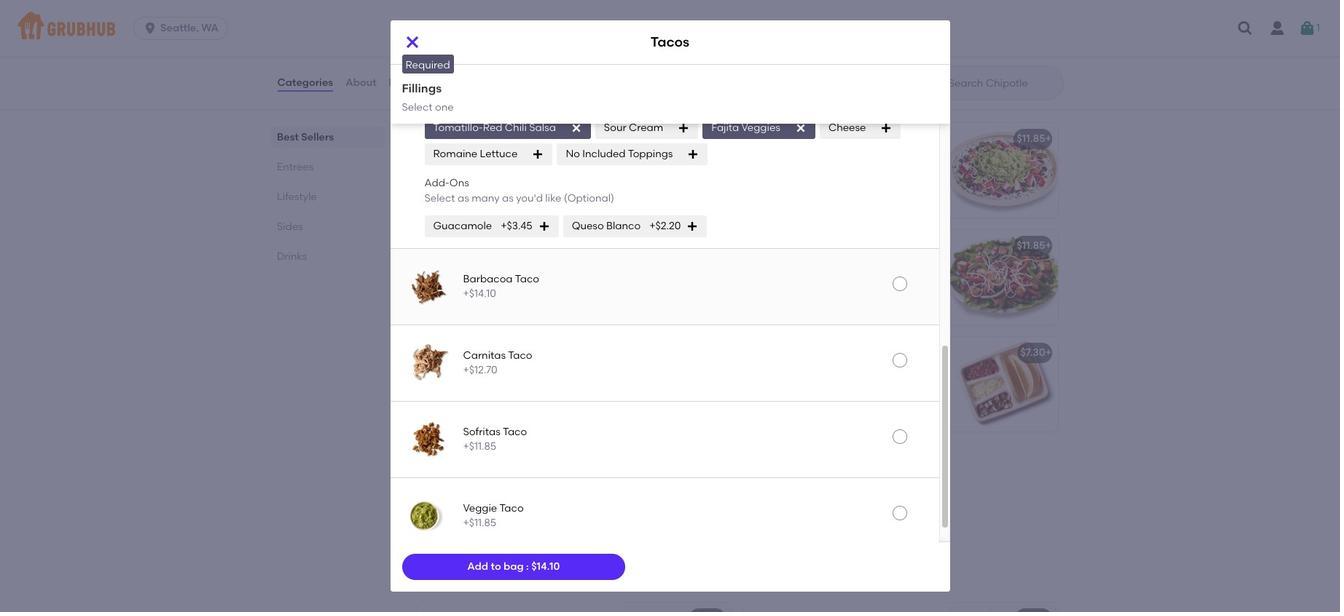 Task type: locate. For each thing, give the bounding box(es) containing it.
soft
[[855, 397, 874, 410], [547, 400, 565, 413]]

and
[[466, 290, 485, 303], [787, 383, 807, 395], [541, 386, 561, 398], [752, 427, 771, 439], [515, 475, 535, 487], [557, 490, 576, 502]]

0 vertical spatial tacos
[[819, 8, 849, 20]]

toppings inside your choice of meat, guacamole or queso, and two toppings to go with a pair of crispy corn or soft flour tortillas.includes fruit or kid's chips and organic juice or milk.
[[830, 383, 874, 395]]

juice down corn
[[815, 427, 838, 439]]

white rice
[[433, 69, 486, 82]]

cheese inside the cheese in a flour tortilla with your choice of meat, sofritas or fajita veggies and three included sides.
[[425, 261, 463, 273]]

seller
[[781, 118, 805, 129]]

of inside the your choice of freshly grilled meat, sofritas, or guacamole, and up to five toppings served in a soft or hard-shell tortilla.
[[485, 371, 495, 383]]

cheese for cheese
[[829, 122, 866, 134]]

svg image for tomatillo-red chili salsa
[[571, 123, 582, 134]]

veggie taco image
[[405, 493, 452, 540]]

0 vertical spatial milk.
[[853, 427, 876, 439]]

kid's inside your choice of meat, guacamole or queso, and two toppings to go with a pair of crispy corn or soft flour tortillas.includes fruit or kid's chips and organic juice or milk.
[[871, 412, 893, 425]]

soft left flour
[[855, 397, 874, 410]]

0 horizontal spatial blanco
[[504, 8, 539, 20]]

cheese for cheese in a flour tortilla with your choice of meat, sofritas or fajita veggies and three included sides.
[[425, 261, 463, 273]]

tortilla
[[512, 261, 545, 273]]

lifestyle up sides
[[277, 191, 317, 203]]

salsa right chili at the top left of the page
[[529, 122, 556, 134]]

fruit down corn
[[836, 412, 856, 425]]

your up the sofritas,
[[425, 371, 447, 383]]

0 vertical spatial chips
[[895, 412, 921, 425]]

add-ons select as many as you'd like (optional)
[[425, 177, 614, 205]]

select
[[425, 42, 455, 54], [402, 101, 433, 113], [425, 192, 455, 205]]

burrito image
[[622, 123, 731, 218]]

tacos image
[[622, 338, 731, 432]]

three
[[488, 290, 514, 303]]

cheese
[[829, 122, 866, 134], [425, 261, 463, 273]]

taco down served
[[503, 426, 527, 438]]

balanced macros bowl image
[[622, 604, 731, 613]]

+ for quesadilla
[[719, 240, 725, 252]]

bowl
[[788, 136, 812, 148]]

1 vertical spatial tacos
[[651, 34, 690, 51]]

2 horizontal spatial svg image
[[1237, 20, 1254, 37]]

toppings up corn
[[830, 383, 874, 395]]

Search Chipotle search field
[[947, 77, 1059, 90]]

:
[[526, 561, 529, 574]]

burrito for burrito bowl
[[752, 136, 786, 148]]

1 vertical spatial entrees
[[277, 161, 313, 173]]

taco for veggie taco +$11.85
[[500, 503, 524, 515]]

best left sellers
[[277, 131, 298, 144]]

1 vertical spatial cheese
[[425, 261, 463, 273]]

0 vertical spatial +$11.85
[[463, 441, 497, 453]]

+$2.20
[[650, 220, 681, 232]]

your up queso,
[[752, 368, 773, 380]]

1 vertical spatial lifestyle
[[414, 569, 478, 588]]

0 vertical spatial cheese
[[829, 122, 866, 134]]

svg image for cheese
[[881, 123, 892, 134]]

milk. down guacamole
[[853, 427, 876, 439]]

cheese right seller
[[829, 122, 866, 134]]

in right served
[[526, 400, 535, 413]]

blanco left +$2.20
[[606, 220, 641, 232]]

sour
[[604, 122, 627, 134]]

kid's
[[425, 454, 449, 467]]

1 horizontal spatial cheese
[[829, 122, 866, 134]]

+$11.85 down veggie
[[463, 517, 497, 530]]

taco inside sofritas taco +$11.85
[[503, 426, 527, 438]]

milk. down rice
[[504, 505, 527, 517]]

1 vertical spatial kid's
[[504, 490, 526, 502]]

in left flour
[[465, 261, 474, 273]]

shell
[[453, 415, 475, 427]]

best
[[761, 118, 779, 129], [277, 131, 298, 144]]

svg image up the $12.55
[[687, 221, 699, 232]]

1 horizontal spatial blanco
[[606, 220, 641, 232]]

soft down up
[[547, 400, 565, 413]]

1 horizontal spatial chips
[[895, 412, 921, 425]]

1 vertical spatial milk.
[[504, 505, 527, 517]]

chips down flour
[[895, 412, 921, 425]]

svg image left 1 button
[[1237, 20, 1254, 37]]

0 vertical spatial select
[[425, 42, 455, 54]]

burrito down veggies
[[752, 136, 786, 148]]

select 1 - 5
[[425, 42, 477, 54]]

best up burrito bowl
[[761, 118, 779, 129]]

corn
[[818, 397, 840, 410]]

as down ons
[[458, 192, 469, 205]]

+ for burrito
[[719, 133, 725, 145]]

quesadilla up side
[[452, 454, 506, 467]]

in
[[465, 261, 474, 273], [526, 400, 535, 413]]

0 horizontal spatial your
[[425, 371, 447, 383]]

a inside the your choice of freshly grilled meat, sofritas, or guacamole, and up to five toppings served in a soft or hard-shell tortilla.
[[538, 400, 544, 413]]

like
[[545, 192, 562, 205]]

0 horizontal spatial svg image
[[403, 34, 421, 51]]

1 horizontal spatial burrito
[[752, 136, 786, 148]]

toppings inside the your choice of freshly grilled meat, sofritas, or guacamole, and up to five toppings served in a soft or hard-shell tortilla.
[[445, 400, 489, 413]]

1 horizontal spatial milk.
[[853, 427, 876, 439]]

your
[[752, 368, 773, 380], [425, 371, 447, 383]]

meat, up two at right
[[824, 368, 853, 380]]

select inside add-ons select as many as you'd like (optional)
[[425, 192, 455, 205]]

2 horizontal spatial tacos
[[819, 8, 849, 20]]

fresh tomato salsa
[[433, 96, 529, 108]]

2 +$11.85 from the top
[[463, 517, 497, 530]]

1 horizontal spatial toppings
[[830, 383, 874, 395]]

milk. inside with a side of rice and beans. includes fruit or kid's chips and organic juice or milk.
[[504, 505, 527, 517]]

0 vertical spatial queso
[[469, 8, 501, 20]]

guacamole
[[855, 368, 913, 380]]

2 horizontal spatial to
[[876, 383, 886, 395]]

burrito
[[425, 133, 459, 145], [752, 136, 786, 148]]

blanco right &
[[504, 8, 539, 20]]

taco inside barbacoa taco +$14.10
[[515, 273, 539, 285]]

kid's down rice
[[504, 490, 526, 502]]

svg image up required
[[403, 34, 421, 51]]

meat, inside the your choice of freshly grilled meat, sofritas, or guacamole, and up to five toppings served in a soft or hard-shell tortilla.
[[565, 371, 594, 383]]

+$11.85 inside sofritas taco +$11.85
[[463, 441, 497, 453]]

you'd
[[516, 192, 543, 205]]

a inside the cheese in a flour tortilla with your choice of meat, sofritas or fajita veggies and three included sides.
[[476, 261, 483, 273]]

fruit up veggie
[[469, 490, 489, 502]]

chips & queso blanco
[[427, 8, 539, 20]]

0 horizontal spatial organic
[[425, 505, 463, 517]]

1 +$11.85 from the top
[[463, 441, 497, 453]]

0 horizontal spatial milk.
[[504, 505, 527, 517]]

choice for your choice of meat, guacamole or queso, and two toppings to go with a pair of crispy corn or soft flour tortillas.includes fruit or kid's chips and organic juice or milk.
[[776, 368, 809, 380]]

in inside the your choice of freshly grilled meat, sofritas, or guacamole, and up to five toppings served in a soft or hard-shell tortilla.
[[526, 400, 535, 413]]

burrito for burrito
[[425, 133, 459, 145]]

meat,
[[473, 275, 502, 288], [824, 368, 853, 380], [565, 371, 594, 383]]

1 vertical spatial queso
[[572, 220, 604, 232]]

0 horizontal spatial queso
[[469, 8, 501, 20]]

1 vertical spatial 1
[[458, 42, 461, 54]]

+$11.85 inside veggie taco +$11.85
[[463, 517, 497, 530]]

meat, up up
[[565, 371, 594, 383]]

chips inside with a side of rice and beans. includes fruit or kid's chips and organic juice or milk.
[[528, 490, 554, 502]]

your inside the your choice of freshly grilled meat, sofritas, or guacamole, and up to five toppings served in a soft or hard-shell tortilla.
[[425, 371, 447, 383]]

tortilla.
[[477, 415, 512, 427]]

0 horizontal spatial fruit
[[469, 490, 489, 502]]

0 horizontal spatial chips
[[528, 490, 554, 502]]

queso right &
[[469, 8, 501, 20]]

1 horizontal spatial organic
[[774, 427, 812, 439]]

choice inside your choice of meat, guacamole or queso, and two toppings to go with a pair of crispy corn or soft flour tortillas.includes fruit or kid's chips and organic juice or milk.
[[776, 368, 809, 380]]

and down grilled
[[541, 386, 561, 398]]

svg image
[[1299, 20, 1317, 37], [143, 21, 158, 36], [571, 123, 582, 134], [678, 123, 690, 134], [795, 123, 807, 134], [881, 123, 892, 134], [532, 149, 544, 161], [688, 149, 699, 161], [538, 221, 550, 232]]

1 vertical spatial toppings
[[445, 400, 489, 413]]

1 horizontal spatial kid's
[[871, 412, 893, 425]]

1 button
[[1299, 15, 1320, 42]]

0 horizontal spatial best
[[277, 131, 298, 144]]

0 horizontal spatial lifestyle
[[277, 191, 317, 203]]

veggie taco +$11.85
[[463, 503, 524, 530]]

1 horizontal spatial juice
[[815, 427, 838, 439]]

rice
[[465, 69, 486, 82]]

0 horizontal spatial as
[[458, 192, 469, 205]]

salsa
[[503, 96, 529, 108], [529, 122, 556, 134]]

tacos inside button
[[819, 8, 849, 20]]

0 horizontal spatial tacos
[[425, 350, 455, 362]]

lifestyle down veggie taco image on the bottom left of page
[[414, 569, 478, 588]]

includes
[[425, 490, 467, 502]]

$11.85
[[691, 133, 719, 145], [1017, 133, 1046, 145], [1017, 240, 1046, 252]]

or
[[543, 275, 554, 288], [915, 368, 925, 380], [466, 386, 477, 398], [843, 397, 853, 410], [568, 400, 578, 413], [858, 412, 868, 425], [840, 427, 850, 439], [491, 490, 501, 502], [492, 505, 502, 517]]

0 horizontal spatial cheese
[[425, 261, 463, 273]]

+$11.85 down sofritas
[[463, 441, 497, 453]]

1 vertical spatial select
[[402, 101, 433, 113]]

to inside the your choice of freshly grilled meat, sofritas, or guacamole, and up to five toppings served in a soft or hard-shell tortilla.
[[579, 386, 589, 398]]

barbacoa taco +$14.10
[[463, 273, 539, 300]]

seattle, wa button
[[133, 17, 234, 40]]

to left bag
[[491, 561, 501, 574]]

0 vertical spatial salsa
[[503, 96, 529, 108]]

up
[[563, 386, 576, 398]]

chips
[[895, 412, 921, 425], [528, 490, 554, 502]]

0 vertical spatial organic
[[774, 427, 812, 439]]

1 horizontal spatial with
[[904, 383, 925, 395]]

0 vertical spatial toppings
[[830, 383, 874, 395]]

grilled
[[532, 371, 562, 383]]

with right go
[[904, 383, 925, 395]]

a
[[476, 261, 483, 273], [927, 383, 934, 395], [538, 400, 544, 413], [451, 475, 457, 487]]

1 vertical spatial in
[[526, 400, 535, 413]]

queso down (optional)
[[572, 220, 604, 232]]

0 vertical spatial fruit
[[836, 412, 856, 425]]

1 horizontal spatial as
[[502, 192, 514, 205]]

svg image
[[1237, 20, 1254, 37], [403, 34, 421, 51], [687, 221, 699, 232]]

1 horizontal spatial queso
[[572, 220, 604, 232]]

salsa up chili at the top left of the page
[[503, 96, 529, 108]]

choice up queso,
[[776, 368, 809, 380]]

+$11.85 for veggie taco +$11.85
[[463, 517, 497, 530]]

0 horizontal spatial juice
[[466, 505, 489, 517]]

1 horizontal spatial soft
[[855, 397, 874, 410]]

lifestyle
[[277, 191, 317, 203], [414, 569, 478, 588]]

your inside your choice of meat, guacamole or queso, and two toppings to go with a pair of crispy corn or soft flour tortillas.includes fruit or kid's chips and organic juice or milk.
[[752, 368, 773, 380]]

and down barbacoa
[[466, 290, 485, 303]]

quesadilla down guacamole
[[425, 240, 479, 252]]

0 vertical spatial with
[[548, 261, 569, 273]]

0 horizontal spatial toppings
[[445, 400, 489, 413]]

select up required
[[425, 42, 455, 54]]

1 horizontal spatial fruit
[[836, 412, 856, 425]]

entrees down best sellers
[[277, 161, 313, 173]]

best for best sellers
[[277, 131, 298, 144]]

+$14.10
[[463, 288, 496, 300]]

milk.
[[853, 427, 876, 439], [504, 505, 527, 517]]

0 vertical spatial juice
[[815, 427, 838, 439]]

wholesome bowl image
[[949, 604, 1058, 613]]

toppings up shell
[[445, 400, 489, 413]]

of left rice
[[482, 475, 492, 487]]

choice up the sofritas,
[[449, 371, 483, 383]]

0 horizontal spatial burrito
[[425, 133, 459, 145]]

0 vertical spatial kid's
[[871, 412, 893, 425]]

kid's
[[871, 412, 893, 425], [504, 490, 526, 502]]

entrees down white
[[414, 89, 471, 107]]

as
[[458, 192, 469, 205], [502, 192, 514, 205]]

of right pair at the right bottom of page
[[774, 397, 784, 410]]

as left you'd
[[502, 192, 514, 205]]

add-
[[425, 177, 450, 190]]

fruit
[[836, 412, 856, 425], [469, 490, 489, 502]]

a inside your choice of meat, guacamole or queso, and two toppings to go with a pair of crispy corn or soft flour tortillas.includes fruit or kid's chips and organic juice or milk.
[[927, 383, 934, 395]]

carnitas
[[463, 350, 506, 362]]

1 vertical spatial +$11.85
[[463, 517, 497, 530]]

about button
[[345, 57, 377, 109]]

tacos
[[819, 8, 849, 20], [651, 34, 690, 51], [425, 350, 455, 362]]

categories button
[[277, 57, 334, 109]]

choice up veggies
[[425, 275, 459, 288]]

0 vertical spatial best
[[761, 118, 779, 129]]

burrito up romaine
[[425, 133, 459, 145]]

included
[[516, 290, 559, 303]]

organic down the tortillas.includes
[[774, 427, 812, 439]]

taco up the freshly
[[508, 350, 532, 362]]

taco inside veggie taco +$11.85
[[500, 503, 524, 515]]

svg image inside seattle, wa button
[[143, 21, 158, 36]]

1 horizontal spatial entrees
[[414, 89, 471, 107]]

choice inside the your choice of freshly grilled meat, sofritas, or guacamole, and up to five toppings served in a soft or hard-shell tortilla.
[[449, 371, 483, 383]]

quesadilla
[[425, 240, 479, 252], [452, 454, 506, 467]]

pair
[[752, 397, 772, 410]]

burrito bowl image
[[949, 123, 1058, 218]]

of inside the cheese in a flour tortilla with your choice of meat, sofritas or fajita veggies and three included sides.
[[461, 275, 471, 288]]

your choice of freshly grilled meat, sofritas, or guacamole, and up to five toppings served in a soft or hard-shell tortilla.
[[425, 371, 594, 427]]

0 horizontal spatial meat,
[[473, 275, 502, 288]]

1 horizontal spatial your
[[752, 368, 773, 380]]

queso inside button
[[469, 8, 501, 20]]

-
[[464, 42, 468, 54]]

organic down "includes"
[[425, 505, 463, 517]]

1 vertical spatial with
[[904, 383, 925, 395]]

svg image for no included toppings
[[688, 149, 699, 161]]

svg image for sour cream
[[678, 123, 690, 134]]

chili
[[505, 122, 527, 134]]

kid's build your own image
[[949, 338, 1058, 432]]

svg image for fajita veggies
[[795, 123, 807, 134]]

a left side
[[451, 475, 457, 487]]

of up veggies
[[461, 275, 471, 288]]

2 vertical spatial select
[[425, 192, 455, 205]]

to left go
[[876, 383, 886, 395]]

1 vertical spatial juice
[[466, 505, 489, 517]]

1 horizontal spatial lifestyle
[[414, 569, 478, 588]]

select down add-
[[425, 192, 455, 205]]

1 vertical spatial quesadilla
[[452, 454, 506, 467]]

chips down the beans.
[[528, 490, 554, 502]]

to
[[876, 383, 886, 395], [579, 386, 589, 398], [491, 561, 501, 574]]

romaine lettuce
[[433, 148, 518, 160]]

flour
[[876, 397, 898, 410]]

of
[[461, 275, 471, 288], [812, 368, 821, 380], [485, 371, 495, 383], [774, 397, 784, 410], [482, 475, 492, 487]]

with up fajita
[[548, 261, 569, 273]]

1 horizontal spatial to
[[579, 386, 589, 398]]

0 vertical spatial blanco
[[504, 8, 539, 20]]

0 horizontal spatial in
[[465, 261, 474, 273]]

of down carnitas
[[485, 371, 495, 383]]

milk. inside your choice of meat, guacamole or queso, and two toppings to go with a pair of crispy corn or soft flour tortillas.includes fruit or kid's chips and organic juice or milk.
[[853, 427, 876, 439]]

1 vertical spatial chips
[[528, 490, 554, 502]]

main navigation navigation
[[0, 0, 1340, 57]]

1 horizontal spatial in
[[526, 400, 535, 413]]

0 vertical spatial in
[[465, 261, 474, 273]]

0 vertical spatial entrees
[[414, 89, 471, 107]]

1 vertical spatial fruit
[[469, 490, 489, 502]]

in inside the cheese in a flour tortilla with your choice of meat, sofritas or fajita veggies and three included sides.
[[465, 261, 474, 273]]

&
[[459, 8, 467, 20]]

cheese up veggies
[[425, 261, 463, 273]]

reviews
[[389, 76, 430, 89]]

a right go
[[927, 383, 934, 395]]

select inside fillings select one
[[402, 101, 433, 113]]

1 horizontal spatial best
[[761, 118, 779, 129]]

0 horizontal spatial soft
[[547, 400, 565, 413]]

1 vertical spatial best
[[277, 131, 298, 144]]

$11.85 + for salad
[[1017, 240, 1052, 252]]

select down 'fillings'
[[402, 101, 433, 113]]

juice inside your choice of meat, guacamole or queso, and two toppings to go with a pair of crispy corn or soft flour tortillas.includes fruit or kid's chips and organic juice or milk.
[[815, 427, 838, 439]]

carnitas taco image
[[405, 340, 452, 387]]

kid's down flour
[[871, 412, 893, 425]]

sofritas taco image
[[405, 417, 452, 463]]

1 horizontal spatial 1
[[1317, 22, 1320, 34]]

veggie
[[463, 503, 497, 515]]

meat, inside the cheese in a flour tortilla with your choice of meat, sofritas or fajita veggies and three included sides.
[[473, 275, 502, 288]]

$12.55 +
[[689, 240, 725, 252]]

2 vertical spatial tacos
[[425, 350, 455, 362]]

$12.55
[[689, 240, 719, 252]]

+
[[719, 133, 725, 145], [1046, 133, 1052, 145], [719, 240, 725, 252], [1046, 240, 1052, 252], [1046, 347, 1052, 360]]

svg image inside 1 button
[[1299, 20, 1317, 37]]

a left flour
[[476, 261, 483, 273]]

juice down side
[[466, 505, 489, 517]]

0 horizontal spatial 1
[[458, 42, 461, 54]]

a down grilled
[[538, 400, 544, 413]]

taco inside carnitas taco +$12.70
[[508, 350, 532, 362]]

0 vertical spatial quesadilla
[[425, 240, 479, 252]]

1 vertical spatial organic
[[425, 505, 463, 517]]

0 horizontal spatial kid's
[[504, 490, 526, 502]]

taco up included
[[515, 273, 539, 285]]

choice inside the cheese in a flour tortilla with your choice of meat, sofritas or fajita veggies and three included sides.
[[425, 275, 459, 288]]

add
[[467, 561, 488, 574]]

0 vertical spatial 1
[[1317, 22, 1320, 34]]

taco down rice
[[500, 503, 524, 515]]

1 horizontal spatial meat,
[[565, 371, 594, 383]]

meat, down flour
[[473, 275, 502, 288]]

juice
[[815, 427, 838, 439], [466, 505, 489, 517]]

quesadilla image
[[622, 231, 731, 325]]

sofritas,
[[425, 386, 464, 398]]

2 horizontal spatial meat,
[[824, 368, 853, 380]]

salad
[[752, 240, 781, 252]]

to right up
[[579, 386, 589, 398]]

0 horizontal spatial with
[[548, 261, 569, 273]]

$11.85 for salad
[[1017, 240, 1046, 252]]



Task type: vqa. For each thing, say whether or not it's contained in the screenshot.
DEC at bottom
no



Task type: describe. For each thing, give the bounding box(es) containing it.
drinks
[[277, 251, 307, 263]]

many
[[472, 192, 500, 205]]

chips inside your choice of meat, guacamole or queso, and two toppings to go with a pair of crispy corn or soft flour tortillas.includes fruit or kid's chips and organic juice or milk.
[[895, 412, 921, 425]]

included
[[583, 148, 626, 160]]

organic inside your choice of meat, guacamole or queso, and two toppings to go with a pair of crispy corn or soft flour tortillas.includes fruit or kid's chips and organic juice or milk.
[[774, 427, 812, 439]]

0 horizontal spatial entrees
[[277, 161, 313, 173]]

of up two at right
[[812, 368, 821, 380]]

tacos button
[[808, 0, 1058, 56]]

guacamole
[[433, 220, 492, 232]]

veggies
[[742, 122, 781, 134]]

and right rice
[[515, 475, 535, 487]]

your for your choice of freshly grilled meat, sofritas, or guacamole, and up to five toppings served in a soft or hard-shell tortilla.
[[425, 371, 447, 383]]

blanco inside button
[[504, 8, 539, 20]]

+ for salad
[[1046, 240, 1052, 252]]

side
[[460, 475, 480, 487]]

tomato
[[462, 96, 500, 108]]

no included toppings
[[566, 148, 673, 160]]

$11.85 + for burrito
[[691, 133, 725, 145]]

(optional)
[[564, 192, 614, 205]]

seattle, wa
[[160, 22, 219, 34]]

1 vertical spatial salsa
[[529, 122, 556, 134]]

kid's quesadilla image
[[622, 445, 731, 540]]

beans.
[[538, 475, 571, 487]]

$11.85 for burrito
[[691, 133, 719, 145]]

1 as from the left
[[458, 192, 469, 205]]

white
[[433, 69, 462, 82]]

organic inside with a side of rice and beans. includes fruit or kid's chips and organic juice or milk.
[[425, 505, 463, 517]]

fajita veggies
[[712, 122, 781, 134]]

with a side of rice and beans. includes fruit or kid's chips and organic juice or milk.
[[425, 475, 576, 517]]

best seller
[[761, 118, 805, 129]]

5
[[471, 42, 477, 54]]

2 as from the left
[[502, 192, 514, 205]]

and up crispy
[[787, 383, 807, 395]]

1 inside button
[[1317, 22, 1320, 34]]

of inside with a side of rice and beans. includes fruit or kid's chips and organic juice or milk.
[[482, 475, 492, 487]]

barbacoa taco image
[[405, 264, 452, 310]]

+$12.70
[[463, 364, 498, 377]]

your
[[571, 261, 592, 273]]

soft inside your choice of meat, guacamole or queso, and two toppings to go with a pair of crispy corn or soft flour tortillas.includes fruit or kid's chips and organic juice or milk.
[[855, 397, 874, 410]]

fajita
[[556, 275, 581, 288]]

cream
[[629, 122, 663, 134]]

fresh
[[433, 96, 460, 108]]

crispy
[[786, 397, 815, 410]]

flour
[[486, 261, 510, 273]]

soft inside the your choice of freshly grilled meat, sofritas, or guacamole, and up to five toppings served in a soft or hard-shell tortilla.
[[547, 400, 565, 413]]

svg image for romaine lettuce
[[532, 149, 544, 161]]

sour cream
[[604, 122, 663, 134]]

taco for barbacoa taco +$14.10
[[515, 273, 539, 285]]

taco for carnitas taco +$12.70
[[508, 350, 532, 362]]

chips & queso blanco button
[[417, 0, 797, 56]]

go
[[889, 383, 902, 395]]

sofritas
[[463, 426, 501, 438]]

best for best seller
[[761, 118, 779, 129]]

your for your choice of meat, guacamole or queso, and two toppings to go with a pair of crispy corn or soft flour tortillas.includes fruit or kid's chips and organic juice or milk.
[[752, 368, 773, 380]]

categories
[[277, 76, 333, 89]]

0 vertical spatial lifestyle
[[277, 191, 317, 203]]

queso blanco
[[572, 220, 641, 232]]

required
[[406, 59, 450, 71]]

kid's quesadilla
[[425, 454, 506, 467]]

wa
[[201, 22, 219, 34]]

sofritas
[[505, 275, 541, 288]]

0 horizontal spatial to
[[491, 561, 501, 574]]

fruit inside your choice of meat, guacamole or queso, and two toppings to go with a pair of crispy corn or soft flour tortillas.includes fruit or kid's chips and organic juice or milk.
[[836, 412, 856, 425]]

choice for your choice of freshly grilled meat, sofritas, or guacamole, and up to five toppings served in a soft or hard-shell tortilla.
[[449, 371, 483, 383]]

$14.10
[[531, 561, 560, 574]]

no
[[566, 148, 580, 160]]

1 horizontal spatial tacos
[[651, 34, 690, 51]]

and down the beans.
[[557, 490, 576, 502]]

taco for sofritas taco +$11.85
[[503, 426, 527, 438]]

tomatillo-red chili salsa
[[433, 122, 556, 134]]

$7.30
[[1021, 347, 1046, 360]]

sides.
[[562, 290, 589, 303]]

kid's inside with a side of rice and beans. includes fruit or kid's chips and organic juice or milk.
[[504, 490, 526, 502]]

rice
[[495, 475, 513, 487]]

tortillas.includes
[[752, 412, 834, 425]]

your choice of meat, guacamole or queso, and two toppings to go with a pair of crispy corn or soft flour tortillas.includes fruit or kid's chips and organic juice or milk.
[[752, 368, 934, 439]]

served
[[491, 400, 524, 413]]

guacamole,
[[479, 386, 539, 398]]

1 horizontal spatial svg image
[[687, 221, 699, 232]]

svg image inside main navigation navigation
[[1237, 20, 1254, 37]]

best sellers
[[277, 131, 334, 144]]

sellers
[[301, 131, 334, 144]]

queso,
[[752, 383, 785, 395]]

carnitas taco +$12.70
[[463, 350, 532, 377]]

veggies
[[425, 290, 463, 303]]

sides
[[277, 221, 303, 233]]

barbacoa
[[463, 273, 513, 285]]

+$11.85 for sofritas taco +$11.85
[[463, 441, 497, 453]]

cheese in a flour tortilla with your choice of meat, sofritas or fajita veggies and three included sides.
[[425, 261, 592, 303]]

meat, inside your choice of meat, guacamole or queso, and two toppings to go with a pair of crispy corn or soft flour tortillas.includes fruit or kid's chips and organic juice or milk.
[[824, 368, 853, 380]]

romaine
[[433, 148, 478, 160]]

freshly
[[497, 371, 529, 383]]

1 vertical spatial blanco
[[606, 220, 641, 232]]

ons
[[450, 177, 469, 190]]

$7.30 +
[[1021, 347, 1052, 360]]

lettuce
[[480, 148, 518, 160]]

to inside your choice of meat, guacamole or queso, and two toppings to go with a pair of crispy corn or soft flour tortillas.includes fruit or kid's chips and organic juice or milk.
[[876, 383, 886, 395]]

seattle,
[[160, 22, 199, 34]]

reviews button
[[388, 57, 430, 109]]

one
[[435, 101, 454, 113]]

a inside with a side of rice and beans. includes fruit or kid's chips and organic juice or milk.
[[451, 475, 457, 487]]

with inside the cheese in a flour tortilla with your choice of meat, sofritas or fajita veggies and three included sides.
[[548, 261, 569, 273]]

fruit inside with a side of rice and beans. includes fruit or kid's chips and organic juice or milk.
[[469, 490, 489, 502]]

salad image
[[949, 231, 1058, 325]]

hard-
[[425, 415, 453, 427]]

+$3.45
[[501, 220, 533, 232]]

and down pair at the right bottom of page
[[752, 427, 771, 439]]

add to bag : $14.10
[[467, 561, 560, 574]]

chips
[[427, 8, 456, 20]]

or inside the cheese in a flour tortilla with your choice of meat, sofritas or fajita veggies and three included sides.
[[543, 275, 554, 288]]

with inside your choice of meat, guacamole or queso, and two toppings to go with a pair of crispy corn or soft flour tortillas.includes fruit or kid's chips and organic juice or milk.
[[904, 383, 925, 395]]

and inside the cheese in a flour tortilla with your choice of meat, sofritas or fajita veggies and three included sides.
[[466, 290, 485, 303]]

and inside the your choice of freshly grilled meat, sofritas, or guacamole, and up to five toppings served in a soft or hard-shell tortilla.
[[541, 386, 561, 398]]

about
[[346, 76, 377, 89]]

bag
[[504, 561, 524, 574]]

juice inside with a side of rice and beans. includes fruit or kid's chips and organic juice or milk.
[[466, 505, 489, 517]]

five
[[425, 400, 443, 413]]

fillings
[[402, 82, 442, 95]]

fillings select one
[[402, 82, 454, 113]]



